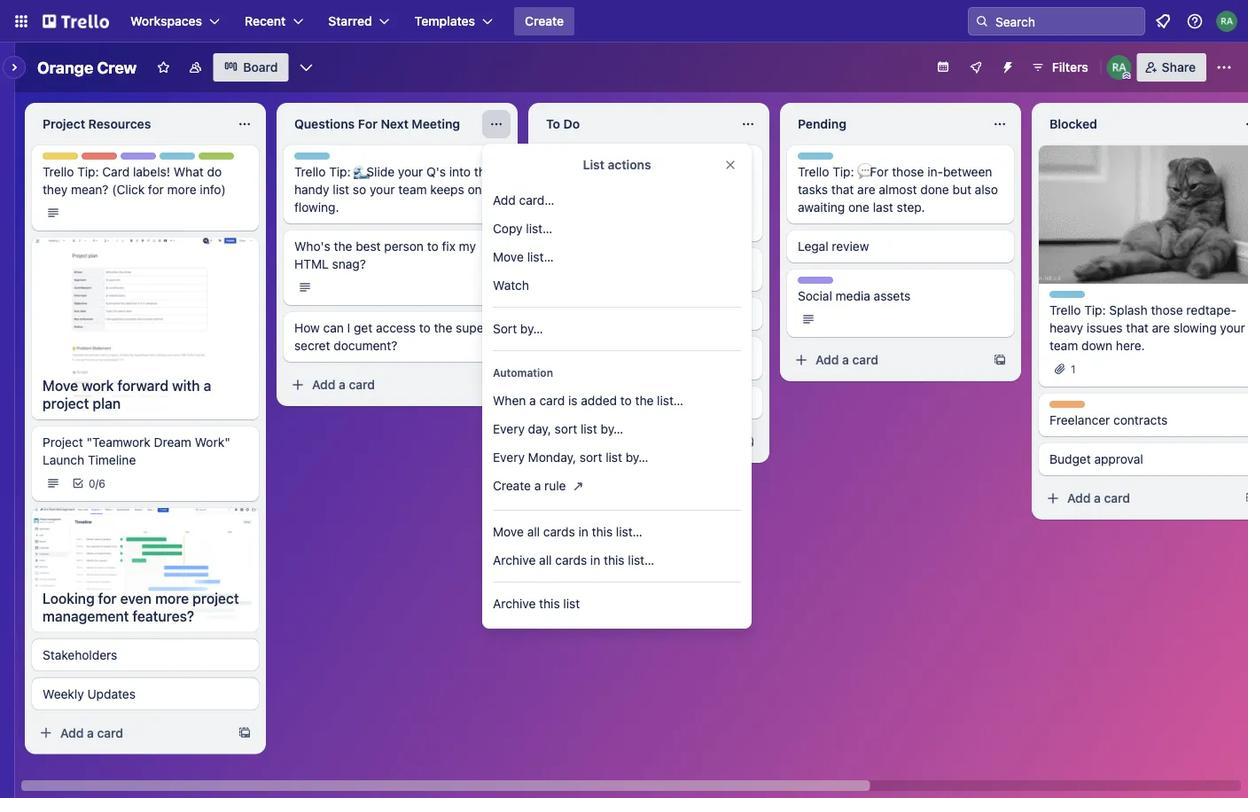 Task type: describe. For each thing, give the bounding box(es) containing it.
ruby anderson (rubyanderson7) image inside primary element
[[1217, 11, 1238, 32]]

can inside 'trello tip trello tip: this is where assigned tasks live so that your team can see who's working on what and when it's due.'
[[706, 182, 727, 197]]

move list…
[[493, 250, 554, 264]]

heavy
[[1050, 321, 1084, 335]]

workspaces
[[130, 14, 202, 28]]

team for social
[[837, 278, 864, 290]]

crew
[[97, 58, 137, 77]]

secret
[[294, 338, 330, 353]]

those for slowing
[[1151, 303, 1184, 317]]

where
[[646, 165, 681, 179]]

project resources
[[43, 117, 151, 131]]

workspaces button
[[120, 7, 231, 35]]

access
[[376, 321, 416, 335]]

search image
[[975, 14, 990, 28]]

add a card for who's
[[564, 434, 627, 449]]

move work forward with a project plan
[[43, 377, 211, 412]]

legal
[[798, 239, 829, 254]]

how can i get access to the super secret document?
[[294, 321, 488, 353]]

trello tip halp
[[160, 153, 222, 166]]

templates button
[[404, 7, 504, 35]]

labels!
[[133, 165, 170, 179]]

trello tip: card labels! what do they mean? (click for more info)
[[43, 165, 226, 197]]

for inside looking for even more project management features?
[[98, 590, 117, 607]]

list inside trello tip trello tip: 🌊slide your q's into this handy list so your team keeps on flowing.
[[333, 182, 350, 197]]

working
[[583, 200, 629, 215]]

project "teamwork dream work" launch timeline link
[[43, 434, 248, 469]]

color: sky, title: "trello tip" element for pending
[[798, 153, 846, 166]]

trello tip: 💬for those in-between tasks that are almost done but also awaiting one last step. link
[[798, 163, 1004, 216]]

add a card button for one
[[787, 346, 986, 374]]

on inside trello tip trello tip: 🌊slide your q's into this handy list so your team keeps on flowing.
[[468, 182, 482, 197]]

add for trello tip: 💬for those in-between tasks that are almost done but also awaiting one last step.
[[816, 353, 839, 367]]

1 vertical spatial is
[[568, 393, 578, 408]]

customize views image
[[298, 59, 315, 76]]

move all cards in this list… link
[[482, 518, 752, 546]]

workspace visible image
[[188, 60, 202, 74]]

card for trello tip: 🌊slide your q's into this handy list so your team keeps on flowing.
[[349, 377, 375, 392]]

day,
[[528, 422, 551, 436]]

primary element
[[0, 0, 1249, 43]]

a inside the move work forward with a project plan
[[204, 377, 211, 394]]

questions
[[294, 117, 355, 131]]

into
[[449, 165, 471, 179]]

but
[[953, 182, 972, 197]]

customer
[[588, 356, 642, 371]]

all for archive
[[539, 553, 552, 568]]

in for archive all cards in this list…
[[591, 553, 601, 568]]

project for project "teamwork dream work" launch timeline
[[43, 435, 83, 450]]

list down when a card is added to the list…
[[581, 422, 597, 436]]

also
[[975, 182, 999, 197]]

Board name text field
[[28, 53, 146, 82]]

to for how can i get access to the super secret document?
[[419, 321, 431, 335]]

more inside looking for even more project management features?
[[155, 590, 189, 607]]

a up the every monday, sort list by…
[[591, 434, 598, 449]]

work"
[[195, 435, 230, 450]]

snag?
[[332, 257, 366, 271]]

your for this
[[370, 182, 395, 197]]

a right when
[[530, 393, 536, 408]]

add card…
[[493, 193, 555, 208]]

starred button
[[318, 7, 401, 35]]

share button
[[1137, 53, 1207, 82]]

"teamwork
[[86, 435, 150, 450]]

design team social media assets
[[798, 278, 911, 303]]

list… down card… at the top left
[[526, 221, 553, 236]]

are for slowing
[[1152, 321, 1171, 335]]

orange crew
[[37, 58, 137, 77]]

list… down copy list…
[[527, 250, 554, 264]]

curate customer list
[[546, 356, 662, 371]]

to inside who's the best person to fix my html snag?
[[427, 239, 439, 254]]

banner
[[613, 267, 653, 282]]

on inside 'trello tip trello tip: this is where assigned tasks live so that your team can see who's working on what and when it's due.'
[[632, 200, 646, 215]]

monday,
[[528, 450, 577, 465]]

list down 'archive all cards in this list…' on the bottom
[[563, 596, 580, 611]]

tip: inside trello tip: card labels! what do they mean? (click for more info)
[[77, 165, 99, 179]]

your for tasks
[[645, 182, 671, 197]]

live
[[580, 182, 599, 197]]

add a card button for who's
[[536, 427, 734, 456]]

list… down move all cards in this list… link
[[628, 553, 655, 568]]

filters
[[1052, 60, 1089, 74]]

weekly
[[43, 686, 84, 701]]

dreamy"
[[657, 395, 707, 410]]

add card… link
[[482, 186, 752, 215]]

add a card for one
[[816, 353, 879, 367]]

here.
[[1116, 338, 1145, 353]]

card
[[102, 165, 130, 179]]

Questions For Next Meeting text field
[[284, 110, 479, 138]]

team for down
[[1050, 338, 1079, 353]]

🌊slide
[[354, 165, 395, 179]]

a down budget approval
[[1094, 491, 1101, 505]]

list actions
[[583, 157, 651, 172]]

add a card button down budget approval link
[[1039, 484, 1238, 513]]

a down media
[[843, 353, 849, 367]]

team for keeps
[[398, 182, 427, 197]]

archive all cards in this list… link
[[482, 546, 752, 575]]

move for move list…
[[493, 250, 524, 264]]

add inside add card… link
[[493, 193, 516, 208]]

document?
[[334, 338, 398, 353]]

that for issues
[[1126, 321, 1149, 335]]

color: red, title: "priority" element
[[82, 153, 119, 166]]

can inside how can i get access to the super secret document?
[[323, 321, 344, 335]]

stakeholders
[[43, 647, 117, 662]]

to
[[546, 117, 560, 131]]

add a card down weekly updates
[[60, 726, 123, 740]]

list… right "teamy
[[657, 393, 684, 408]]

0 horizontal spatial ruby anderson (rubyanderson7) image
[[1107, 55, 1132, 80]]

starred
[[328, 14, 372, 28]]

all for move
[[527, 525, 540, 539]]

tip: inside trello tip trello tip: splash those redtape- heavy issues that are slowing your team down here.
[[1085, 303, 1106, 317]]

tip: for trello tip: this is where assigned tasks live so that your team can see who's working on what and when it's due.
[[581, 165, 603, 179]]

management
[[43, 608, 129, 624]]

my
[[459, 239, 476, 254]]

card…
[[519, 193, 555, 208]]

in-
[[928, 165, 944, 179]]

when
[[705, 200, 736, 215]]

project for project resources
[[43, 117, 85, 131]]

team for can
[[674, 182, 703, 197]]

sketch site banner link
[[546, 266, 752, 284]]

issues
[[1087, 321, 1123, 335]]

this up archive all cards in this list… link
[[592, 525, 613, 539]]

step.
[[897, 200, 926, 215]]

Search field
[[990, 8, 1145, 35]]

sketch the "teamy dreamy" font link
[[546, 394, 752, 411]]

design team sketch site banner
[[546, 256, 653, 282]]

this down 'archive all cards in this list…' on the bottom
[[539, 596, 560, 611]]

the inside who's the best person to fix my html snag?
[[334, 239, 352, 254]]

Pending text field
[[787, 110, 983, 138]]

create button
[[514, 7, 575, 35]]

when
[[493, 393, 526, 408]]

flowing.
[[294, 200, 339, 215]]

font
[[710, 395, 736, 410]]

card down approval
[[1105, 491, 1131, 505]]

when a card is added to the list… link
[[482, 387, 752, 415]]

list down 'every day, sort list by…' link
[[606, 450, 623, 465]]

actions
[[608, 157, 651, 172]]

Blocked text field
[[1039, 110, 1234, 138]]

almost
[[879, 182, 917, 197]]

dream
[[154, 435, 191, 450]]

to for when a card is added to the list…
[[621, 393, 632, 408]]

every day, sort list by…
[[493, 422, 624, 436]]

0 horizontal spatial color: purple, title: "design team" element
[[121, 153, 187, 166]]

questions for next meeting
[[294, 117, 460, 131]]

color: purple, title: "design team" element for social media assets
[[798, 277, 864, 290]]

so inside trello tip trello tip: 🌊slide your q's into this handy list so your team keeps on flowing.
[[353, 182, 366, 197]]

tip: for trello tip: 🌊slide your q's into this handy list so your team keeps on flowing.
[[329, 165, 351, 179]]

trello tip: 🌊slide your q's into this handy list so your team keeps on flowing. link
[[294, 163, 500, 216]]

when a card is added to the list…
[[493, 393, 684, 408]]



Task type: locate. For each thing, give the bounding box(es) containing it.
project up features?
[[193, 590, 239, 607]]

archive for archive this list
[[493, 596, 536, 611]]

team up "and"
[[674, 182, 703, 197]]

tip: for trello tip: 💬for those in-between tasks that are almost done but also awaiting one last step.
[[833, 165, 854, 179]]

your down redtape-
[[1221, 321, 1246, 335]]

tasks inside 'trello tip trello tip: this is where assigned tasks live so that your team can see who's working on what and when it's due.'
[[546, 182, 576, 197]]

in down move all cards in this list… link
[[591, 553, 601, 568]]

are for almost
[[858, 182, 876, 197]]

those inside trello tip trello tip: 💬for those in-between tasks that are almost done but also awaiting one last step.
[[892, 165, 924, 179]]

0 vertical spatial color: purple, title: "design team" element
[[121, 153, 187, 166]]

0 vertical spatial in
[[579, 525, 589, 539]]

sort for day,
[[555, 422, 577, 436]]

color: sky, title: "trello tip" element for to do
[[546, 153, 594, 166]]

by…
[[520, 321, 543, 336], [601, 422, 624, 436], [626, 450, 649, 465]]

on left what
[[632, 200, 646, 215]]

splash
[[1110, 303, 1148, 317]]

list…
[[526, 221, 553, 236], [527, 250, 554, 264], [657, 393, 684, 408], [616, 525, 643, 539], [628, 553, 655, 568]]

1 archive from the top
[[493, 553, 536, 568]]

that up the here. on the top right of page
[[1126, 321, 1149, 335]]

create inside "button"
[[525, 14, 564, 28]]

1 vertical spatial ruby anderson (rubyanderson7) image
[[1107, 55, 1132, 80]]

card
[[853, 353, 879, 367], [349, 377, 375, 392], [540, 393, 565, 408], [601, 434, 627, 449], [1105, 491, 1131, 505], [97, 726, 123, 740]]

show menu image
[[1216, 59, 1234, 76]]

plan
[[93, 395, 121, 412]]

do
[[564, 117, 580, 131]]

1 so from the left
[[353, 182, 366, 197]]

media
[[836, 289, 871, 303]]

trello tip: card labels! what do they mean? (click for more info) link
[[43, 163, 248, 199]]

1 horizontal spatial those
[[1151, 303, 1184, 317]]

1 horizontal spatial ruby anderson (rubyanderson7) image
[[1217, 11, 1238, 32]]

even
[[120, 590, 152, 607]]

0 horizontal spatial are
[[858, 182, 876, 197]]

project down work
[[43, 395, 89, 412]]

so inside 'trello tip trello tip: this is where assigned tasks live so that your team can see who's working on what and when it's due.'
[[602, 182, 616, 197]]

tip for trello tip: 🌊slide your q's into this handy list so your team keeps on flowing.
[[326, 153, 342, 166]]

team down heavy
[[1050, 338, 1079, 353]]

archive all cards in this list…
[[493, 553, 655, 568]]

legal review
[[798, 239, 869, 254]]

1 horizontal spatial color: orange, title: "one more step" element
[[1050, 401, 1085, 408]]

2 vertical spatial by…
[[626, 450, 649, 465]]

trello tip trello tip: 💬for those in-between tasks that are almost done but also awaiting one last step.
[[798, 153, 999, 215]]

those for almost
[[892, 165, 924, 179]]

the down curate customer list link
[[635, 393, 654, 408]]

by… for monday,
[[626, 450, 649, 465]]

are inside trello tip trello tip: splash those redtape- heavy issues that are slowing your team down here.
[[1152, 321, 1171, 335]]

sketch left site
[[546, 267, 586, 282]]

what
[[650, 200, 677, 215]]

ruby anderson (rubyanderson7) image right open information menu icon
[[1217, 11, 1238, 32]]

1 horizontal spatial is
[[634, 165, 643, 179]]

add a card button down document?
[[284, 371, 482, 399]]

1 horizontal spatial color: purple, title: "design team" element
[[546, 255, 612, 269]]

1 vertical spatial sort
[[580, 450, 603, 465]]

add for trello tip: this is where assigned tasks live so that your team can see who's working on what and when it's due.
[[564, 434, 587, 449]]

for down labels!
[[148, 182, 164, 197]]

is left added
[[568, 393, 578, 408]]

add a card
[[816, 353, 879, 367], [312, 377, 375, 392], [564, 434, 627, 449], [1068, 491, 1131, 505], [60, 726, 123, 740]]

tip: up live at the top left of page
[[581, 165, 603, 179]]

0 horizontal spatial those
[[892, 165, 924, 179]]

looking for even more project management features? link
[[32, 582, 259, 632]]

2 project from the top
[[43, 435, 83, 450]]

this
[[474, 165, 495, 179], [592, 525, 613, 539], [604, 553, 625, 568], [539, 596, 560, 611]]

with
[[172, 377, 200, 394]]

1 every from the top
[[493, 422, 525, 436]]

1 vertical spatial can
[[323, 321, 344, 335]]

1 vertical spatial are
[[1152, 321, 1171, 335]]

add a card down media
[[816, 353, 879, 367]]

by… down when a card is added to the list… link
[[601, 422, 624, 436]]

team inside trello tip trello tip: 🌊slide your q's into this handy list so your team keeps on flowing.
[[398, 182, 427, 197]]

0 notifications image
[[1153, 11, 1174, 32]]

your inside trello tip trello tip: splash those redtape- heavy issues that are slowing your team down here.
[[1221, 321, 1246, 335]]

0 vertical spatial project
[[43, 395, 89, 412]]

1 horizontal spatial on
[[632, 200, 646, 215]]

color: lime, title: "halp" element
[[199, 153, 234, 166]]

color: orange, title: "one more step" element for curate
[[546, 344, 582, 351]]

sort by…
[[493, 321, 543, 336]]

your up what
[[645, 182, 671, 197]]

2 horizontal spatial team
[[837, 278, 864, 290]]

sketch inside the design team sketch site banner
[[546, 267, 586, 282]]

cards for move
[[543, 525, 575, 539]]

list
[[333, 182, 350, 197], [645, 356, 662, 371], [581, 422, 597, 436], [606, 450, 623, 465], [563, 596, 580, 611]]

can
[[706, 182, 727, 197], [323, 321, 344, 335]]

sort
[[493, 321, 517, 336]]

1 horizontal spatial in
[[591, 553, 601, 568]]

1 vertical spatial move
[[43, 377, 78, 394]]

tip for trello tip: this is where assigned tasks live so that your team can see who's working on what and when it's due.
[[578, 153, 594, 166]]

this down move all cards in this list… link
[[604, 553, 625, 568]]

2 every from the top
[[493, 450, 525, 465]]

color: purple, title: "design team" element
[[121, 153, 187, 166], [546, 255, 612, 269], [798, 277, 864, 290]]

create
[[525, 14, 564, 28], [493, 478, 531, 493]]

0 horizontal spatial team
[[398, 182, 427, 197]]

rule
[[545, 478, 566, 493]]

to inside how can i get access to the super secret document?
[[419, 321, 431, 335]]

cards for archive
[[555, 553, 587, 568]]

add a card button down weekly updates link on the bottom left of page
[[32, 719, 231, 747]]

ruby anderson (rubyanderson7) image
[[1217, 11, 1238, 32], [1107, 55, 1132, 80]]

color: yellow, title: "copy request" element
[[43, 153, 78, 160]]

back to home image
[[43, 7, 109, 35]]

priority
[[82, 153, 119, 166]]

2 vertical spatial move
[[493, 525, 524, 539]]

2 horizontal spatial color: purple, title: "design team" element
[[798, 277, 864, 290]]

those inside trello tip trello tip: splash those redtape- heavy issues that are slowing your team down here.
[[1151, 303, 1184, 317]]

2 tasks from the left
[[798, 182, 828, 197]]

0 vertical spatial for
[[148, 182, 164, 197]]

calendar power-up image
[[936, 59, 950, 74]]

in up 'archive all cards in this list…' on the bottom
[[579, 525, 589, 539]]

archive this list link
[[482, 590, 752, 618]]

every up create a rule
[[493, 450, 525, 465]]

1 project from the top
[[43, 117, 85, 131]]

1 vertical spatial color: orange, title: "one more step" element
[[1050, 401, 1085, 408]]

so up working
[[602, 182, 616, 197]]

are down 💬for
[[858, 182, 876, 197]]

move down create a rule
[[493, 525, 524, 539]]

that down 'this'
[[619, 182, 642, 197]]

0 horizontal spatial for
[[98, 590, 117, 607]]

add up the copy
[[493, 193, 516, 208]]

sort right day,
[[555, 422, 577, 436]]

0 horizontal spatial that
[[619, 182, 642, 197]]

archive for archive all cards in this list…
[[493, 553, 536, 568]]

move list… link
[[482, 243, 752, 271]]

0 horizontal spatial on
[[468, 182, 482, 197]]

project inside the move work forward with a project plan
[[43, 395, 89, 412]]

for
[[148, 182, 164, 197], [98, 590, 117, 607]]

in
[[579, 525, 589, 539], [591, 553, 601, 568]]

1 horizontal spatial tasks
[[798, 182, 828, 197]]

card down updates
[[97, 726, 123, 740]]

1 vertical spatial design
[[546, 256, 582, 269]]

team inside trello tip trello tip: splash those redtape- heavy issues that are slowing your team down here.
[[1050, 338, 1079, 353]]

2 archive from the top
[[493, 596, 536, 611]]

0 vertical spatial is
[[634, 165, 643, 179]]

move for move work forward with a project plan
[[43, 377, 78, 394]]

all down move all cards in this list…
[[539, 553, 552, 568]]

open information menu image
[[1187, 12, 1204, 30]]

sort for monday,
[[580, 450, 603, 465]]

create for create
[[525, 14, 564, 28]]

meeting
[[412, 117, 460, 131]]

edit
[[546, 306, 568, 321]]

drafts
[[605, 306, 639, 321]]

team inside the design team sketch site banner
[[585, 256, 612, 269]]

0 horizontal spatial project
[[43, 395, 89, 412]]

create from template… image for also
[[993, 353, 1007, 367]]

team right the social
[[837, 278, 864, 290]]

a left rule
[[535, 478, 541, 493]]

who's
[[546, 200, 580, 215]]

star or unstar board image
[[156, 60, 171, 74]]

project up the launch
[[43, 435, 83, 450]]

create from template… image for keeps
[[490, 378, 504, 392]]

add down weekly
[[60, 726, 84, 740]]

0 vertical spatial create
[[525, 14, 564, 28]]

add a card down document?
[[312, 377, 375, 392]]

to
[[427, 239, 439, 254], [419, 321, 431, 335], [621, 393, 632, 408]]

list right the handy
[[333, 182, 350, 197]]

ruby anderson (rubyanderson7) image right the filters
[[1107, 55, 1132, 80]]

1 horizontal spatial for
[[148, 182, 164, 197]]

to inside when a card is added to the list… link
[[621, 393, 632, 408]]

0 horizontal spatial is
[[568, 393, 578, 408]]

list… up archive all cards in this list… link
[[616, 525, 643, 539]]

color: orange, title: "one more step" element for freelancer
[[1050, 401, 1085, 408]]

tasks for live
[[546, 182, 576, 197]]

0 horizontal spatial design
[[121, 153, 156, 166]]

To Do text field
[[536, 110, 731, 138]]

team inside design team social media assets
[[837, 278, 864, 290]]

2 vertical spatial to
[[621, 393, 632, 408]]

0 horizontal spatial by…
[[520, 321, 543, 336]]

color: orange, title: "one more step" element up the curate
[[546, 344, 582, 351]]

features?
[[133, 608, 194, 624]]

board
[[243, 60, 278, 74]]

move inside the move work forward with a project plan
[[43, 377, 78, 394]]

is inside 'trello tip trello tip: this is where assigned tasks live so that your team can see who's working on what and when it's due.'
[[634, 165, 643, 179]]

assets
[[874, 289, 911, 303]]

1 horizontal spatial can
[[706, 182, 727, 197]]

1 vertical spatial in
[[591, 553, 601, 568]]

1 vertical spatial by…
[[601, 422, 624, 436]]

1 vertical spatial those
[[1151, 303, 1184, 317]]

info)
[[200, 182, 226, 197]]

all down create a rule
[[527, 525, 540, 539]]

are left slowing
[[1152, 321, 1171, 335]]

that for tasks
[[832, 182, 854, 197]]

1 vertical spatial more
[[155, 590, 189, 607]]

tip: up mean?
[[77, 165, 99, 179]]

1 vertical spatial project
[[43, 435, 83, 450]]

last
[[873, 200, 894, 215]]

0 vertical spatial team
[[159, 153, 187, 166]]

on down into
[[468, 182, 482, 197]]

tip: inside trello tip trello tip: 💬for those in-between tasks that are almost done but also awaiting one last step.
[[833, 165, 854, 179]]

tip inside trello tip trello tip: splash those redtape- heavy issues that are slowing your team down here.
[[1081, 292, 1098, 304]]

add down the social
[[816, 353, 839, 367]]

team
[[398, 182, 427, 197], [674, 182, 703, 197], [1050, 338, 1079, 353]]

tip: up the handy
[[329, 165, 351, 179]]

2 horizontal spatial design
[[798, 278, 834, 290]]

add a card button down "assets"
[[787, 346, 986, 374]]

archive up archive this list
[[493, 553, 536, 568]]

card for trello tip: this is where assigned tasks live so that your team can see who's working on what and when it's due.
[[601, 434, 627, 449]]

sort down 'every day, sort list by…' link
[[580, 450, 603, 465]]

priority design team
[[82, 153, 187, 166]]

team left halp
[[159, 153, 187, 166]]

trello tip: splash those redtape- heavy issues that are slowing your team down here. link
[[1050, 301, 1249, 355]]

1 vertical spatial all
[[539, 553, 552, 568]]

team inside 'trello tip trello tip: this is where assigned tasks live so that your team can see who's working on what and when it's due.'
[[674, 182, 703, 197]]

0 horizontal spatial sort
[[555, 422, 577, 436]]

0 vertical spatial move
[[493, 250, 524, 264]]

more inside trello tip: card labels! what do they mean? (click for more info)
[[167, 182, 197, 197]]

0
[[89, 477, 95, 489]]

those up 'almost'
[[892, 165, 924, 179]]

a right with
[[204, 377, 211, 394]]

your inside 'trello tip trello tip: this is where assigned tasks live so that your team can see who's working on what and when it's due.'
[[645, 182, 671, 197]]

create from template… image for can
[[741, 435, 756, 449]]

tasks for that
[[798, 182, 828, 197]]

0 horizontal spatial in
[[579, 525, 589, 539]]

tasks
[[546, 182, 576, 197], [798, 182, 828, 197]]

power ups image
[[969, 60, 983, 74]]

in for move all cards in this list…
[[579, 525, 589, 539]]

💬for
[[858, 165, 889, 179]]

2 horizontal spatial team
[[1050, 338, 1079, 353]]

color: sky, title: "trello tip" element for questions for next meeting
[[294, 153, 342, 166]]

project inside project "teamwork dream work" launch timeline
[[43, 435, 83, 450]]

on
[[468, 182, 482, 197], [632, 200, 646, 215]]

0 vertical spatial all
[[527, 525, 540, 539]]

to right added
[[621, 393, 632, 408]]

2 vertical spatial team
[[837, 278, 864, 290]]

card up the every day, sort list by…
[[540, 393, 565, 408]]

0 horizontal spatial tasks
[[546, 182, 576, 197]]

so down the 🌊slide
[[353, 182, 366, 197]]

move down the copy
[[493, 250, 524, 264]]

0 vertical spatial sketch
[[546, 267, 586, 282]]

updates
[[87, 686, 136, 701]]

weekly updates link
[[43, 685, 248, 703]]

create from template… image
[[993, 353, 1007, 367], [490, 378, 504, 392], [741, 435, 756, 449], [1245, 491, 1249, 505], [238, 726, 252, 740]]

6
[[99, 477, 105, 489]]

every down when
[[493, 422, 525, 436]]

sketch up the every day, sort list by…
[[546, 395, 586, 410]]

design for social
[[798, 278, 834, 290]]

0 vertical spatial by…
[[520, 321, 543, 336]]

every for every monday, sort list by…
[[493, 450, 525, 465]]

card for trello tip: card labels! what do they mean? (click for more info)
[[97, 726, 123, 740]]

0 vertical spatial ruby anderson (rubyanderson7) image
[[1217, 11, 1238, 32]]

add a card button down "teamy
[[536, 427, 734, 456]]

project inside looking for even more project management features?
[[193, 590, 239, 607]]

1 vertical spatial project
[[193, 590, 239, 607]]

tip for trello tip: 💬for those in-between tasks that are almost done but also awaiting one last step.
[[830, 153, 846, 166]]

0 horizontal spatial team
[[159, 153, 187, 166]]

the up snag?
[[334, 239, 352, 254]]

curate
[[546, 356, 585, 371]]

0 vertical spatial are
[[858, 182, 876, 197]]

team down q's
[[398, 182, 427, 197]]

cards down move all cards in this list…
[[555, 553, 587, 568]]

1 horizontal spatial by…
[[601, 422, 624, 436]]

is right 'this'
[[634, 165, 643, 179]]

create a rule link
[[482, 472, 752, 503]]

1 horizontal spatial team
[[674, 182, 703, 197]]

freelancer
[[1050, 413, 1110, 427]]

1 sketch from the top
[[546, 267, 586, 282]]

budget approval
[[1050, 452, 1144, 466]]

filters button
[[1026, 53, 1094, 82]]

move left work
[[43, 377, 78, 394]]

design inside design team social media assets
[[798, 278, 834, 290]]

more down the what
[[167, 182, 197, 197]]

by… right sort in the left top of the page
[[520, 321, 543, 336]]

can up when
[[706, 182, 727, 197]]

1 vertical spatial every
[[493, 450, 525, 465]]

your for issues
[[1221, 321, 1246, 335]]

best
[[356, 239, 381, 254]]

0 vertical spatial sort
[[555, 422, 577, 436]]

copy
[[493, 221, 523, 236]]

freelancer contracts link
[[1050, 411, 1249, 429]]

your left q's
[[398, 165, 423, 179]]

2 horizontal spatial by…
[[626, 450, 649, 465]]

color: orange, title: "one more step" element
[[546, 344, 582, 351], [1050, 401, 1085, 408]]

0 vertical spatial cards
[[543, 525, 575, 539]]

1 vertical spatial sketch
[[546, 395, 586, 410]]

this member is an admin of this board. image
[[1123, 72, 1131, 80]]

that inside trello tip trello tip: splash those redtape- heavy issues that are slowing your team down here.
[[1126, 321, 1149, 335]]

design for sketch
[[546, 256, 582, 269]]

1 vertical spatial color: purple, title: "design team" element
[[546, 255, 612, 269]]

design inside the design team sketch site banner
[[546, 256, 582, 269]]

mean?
[[71, 182, 109, 197]]

1 horizontal spatial sort
[[580, 450, 603, 465]]

create for create a rule
[[493, 478, 531, 493]]

forward
[[118, 377, 169, 394]]

2 vertical spatial design
[[798, 278, 834, 290]]

card down when a card is added to the list… link
[[601, 434, 627, 449]]

Project Resources text field
[[32, 110, 227, 138]]

tip inside 'trello tip trello tip: this is where assigned tasks live so that your team can see who's working on what and when it's due.'
[[578, 153, 594, 166]]

2 so from the left
[[602, 182, 616, 197]]

1 horizontal spatial are
[[1152, 321, 1171, 335]]

1 vertical spatial to
[[419, 321, 431, 335]]

the inside how can i get access to the super secret document?
[[434, 321, 453, 335]]

review
[[832, 239, 869, 254]]

add a card for flowing.
[[312, 377, 375, 392]]

those
[[892, 165, 924, 179], [1151, 303, 1184, 317]]

color: purple, title: "design team" element for sketch site banner
[[546, 255, 612, 269]]

add down secret
[[312, 377, 336, 392]]

this inside trello tip trello tip: 🌊slide your q's into this handy list so your team keeps on flowing.
[[474, 165, 495, 179]]

0 vertical spatial on
[[468, 182, 482, 197]]

automation image
[[994, 53, 1019, 78]]

0 vertical spatial every
[[493, 422, 525, 436]]

every
[[493, 422, 525, 436], [493, 450, 525, 465]]

share
[[1162, 60, 1196, 74]]

project up color: yellow, title: "copy request" element
[[43, 117, 85, 131]]

watch
[[493, 278, 529, 293]]

cards up 'archive all cards in this list…' on the bottom
[[543, 525, 575, 539]]

1 vertical spatial for
[[98, 590, 117, 607]]

tip inside trello tip trello tip: 🌊slide your q's into this handy list so your team keeps on flowing.
[[326, 153, 342, 166]]

team up watch "link"
[[585, 256, 612, 269]]

1 vertical spatial create
[[493, 478, 531, 493]]

tip: inside 'trello tip trello tip: this is where assigned tasks live so that your team can see who's working on what and when it's due.'
[[581, 165, 603, 179]]

list right the customer at top
[[645, 356, 662, 371]]

0 vertical spatial archive
[[493, 553, 536, 568]]

that inside trello tip trello tip: 💬for those in-between tasks that are almost done but also awaiting one last step.
[[832, 182, 854, 197]]

1 horizontal spatial so
[[602, 182, 616, 197]]

looking for even more project management features?
[[43, 590, 239, 624]]

for inside trello tip: card labels! what do they mean? (click for more info)
[[148, 182, 164, 197]]

by… down 'every day, sort list by…' link
[[626, 450, 649, 465]]

stakeholders link
[[43, 646, 248, 664]]

those up slowing
[[1151, 303, 1184, 317]]

tip: up issues
[[1085, 303, 1106, 317]]

trello inside trello tip: card labels! what do they mean? (click for more info)
[[43, 165, 74, 179]]

more up features?
[[155, 590, 189, 607]]

1 vertical spatial on
[[632, 200, 646, 215]]

done
[[921, 182, 950, 197]]

2 vertical spatial color: purple, title: "design team" element
[[798, 277, 864, 290]]

for up 'management'
[[98, 590, 117, 607]]

freelancer contracts
[[1050, 413, 1168, 427]]

site
[[589, 267, 609, 282]]

card down document?
[[349, 377, 375, 392]]

project inside project resources text field
[[43, 117, 85, 131]]

trello
[[160, 153, 188, 166], [294, 153, 323, 166], [546, 153, 575, 166], [798, 153, 827, 166], [43, 165, 74, 179], [294, 165, 326, 179], [546, 165, 578, 179], [798, 165, 830, 179], [1050, 292, 1079, 304], [1050, 303, 1081, 317]]

tip inside trello tip trello tip: 💬for those in-between tasks that are almost done but also awaiting one last step.
[[830, 153, 846, 166]]

0 vertical spatial can
[[706, 182, 727, 197]]

card for trello tip: 💬for those in-between tasks that are almost done but also awaiting one last step.
[[853, 353, 879, 367]]

for
[[358, 117, 378, 131]]

2 sketch from the top
[[546, 395, 586, 410]]

that
[[619, 182, 642, 197], [832, 182, 854, 197], [1126, 321, 1149, 335]]

who's the best person to fix my html snag? link
[[294, 238, 500, 273]]

1 horizontal spatial team
[[585, 256, 612, 269]]

are inside trello tip trello tip: 💬for those in-between tasks that are almost done but also awaiting one last step.
[[858, 182, 876, 197]]

team for sketch
[[585, 256, 612, 269]]

add down budget
[[1068, 491, 1091, 505]]

add a card button for flowing.
[[284, 371, 482, 399]]

"teamy
[[611, 395, 654, 410]]

move for move all cards in this list…
[[493, 525, 524, 539]]

0 vertical spatial to
[[427, 239, 439, 254]]

1 horizontal spatial that
[[832, 182, 854, 197]]

the up 'every day, sort list by…' link
[[589, 395, 607, 410]]

add a card down budget approval
[[1068, 491, 1131, 505]]

curate customer list link
[[546, 355, 752, 372]]

1 vertical spatial archive
[[493, 596, 536, 611]]

0 vertical spatial project
[[43, 117, 85, 131]]

down
[[1082, 338, 1113, 353]]

0 vertical spatial those
[[892, 165, 924, 179]]

0 horizontal spatial so
[[353, 182, 366, 197]]

1 horizontal spatial design
[[546, 256, 582, 269]]

trello tip trello tip: this is where assigned tasks live so that your team can see who's working on what and when it's due.
[[546, 153, 750, 232]]

a down weekly updates
[[87, 726, 94, 740]]

that inside 'trello tip trello tip: this is where assigned tasks live so that your team can see who's working on what and when it's due.'
[[619, 182, 642, 197]]

card down media
[[853, 353, 879, 367]]

project "teamwork dream work" launch timeline
[[43, 435, 230, 467]]

tasks inside trello tip trello tip: 💬for those in-between tasks that are almost done but also awaiting one last step.
[[798, 182, 828, 197]]

all
[[527, 525, 540, 539], [539, 553, 552, 568]]

trello tip trello tip: 🌊slide your q's into this handy list so your team keeps on flowing.
[[294, 153, 495, 215]]

0 horizontal spatial color: orange, title: "one more step" element
[[546, 344, 582, 351]]

color: sky, title: "trello tip" element
[[160, 153, 207, 166], [294, 153, 342, 166], [546, 153, 594, 166], [798, 153, 846, 166], [1050, 291, 1098, 304]]

weekly updates
[[43, 686, 136, 701]]

tip: inside trello tip trello tip: 🌊slide your q's into this handy list so your team keeps on flowing.
[[329, 165, 351, 179]]

2 horizontal spatial that
[[1126, 321, 1149, 335]]

add for trello tip: card labels! what do they mean? (click for more info)
[[60, 726, 84, 740]]

1 horizontal spatial project
[[193, 590, 239, 607]]

0 vertical spatial design
[[121, 153, 156, 166]]

1 vertical spatial team
[[585, 256, 612, 269]]

recent button
[[234, 7, 314, 35]]

every for every day, sort list by…
[[493, 422, 525, 436]]

a down document?
[[339, 377, 346, 392]]

by… for day,
[[601, 422, 624, 436]]

move work forward with a project plan link
[[32, 370, 259, 419]]

0 vertical spatial more
[[167, 182, 197, 197]]

to right access
[[419, 321, 431, 335]]

tip: left 💬for
[[833, 165, 854, 179]]

cards
[[543, 525, 575, 539], [555, 553, 587, 568]]

0 vertical spatial color: orange, title: "one more step" element
[[546, 344, 582, 351]]

1 tasks from the left
[[546, 182, 576, 197]]

1 vertical spatial cards
[[555, 553, 587, 568]]

add for trello tip: 🌊slide your q's into this handy list so your team keeps on flowing.
[[312, 377, 336, 392]]

a
[[843, 353, 849, 367], [204, 377, 211, 394], [339, 377, 346, 392], [530, 393, 536, 408], [591, 434, 598, 449], [535, 478, 541, 493], [1094, 491, 1101, 505], [87, 726, 94, 740]]

0 horizontal spatial can
[[323, 321, 344, 335]]



Task type: vqa. For each thing, say whether or not it's contained in the screenshot.
'creative' at the bottom left
no



